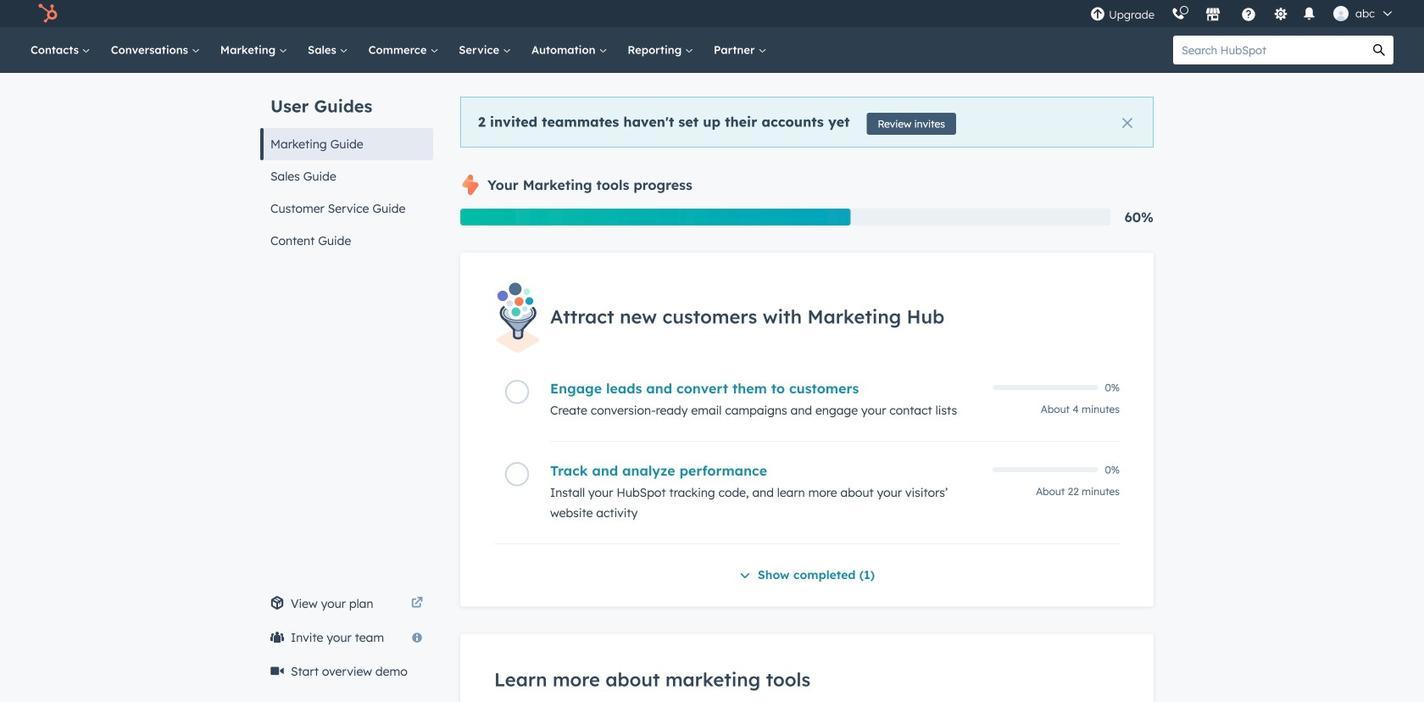 Task type: vqa. For each thing, say whether or not it's contained in the screenshot.
the bottom Run
no



Task type: locate. For each thing, give the bounding box(es) containing it.
garebear orlando image
[[1334, 6, 1349, 21]]

link opens in a new window image
[[411, 598, 423, 610]]

close image
[[1123, 118, 1133, 128]]

menu
[[1082, 0, 1404, 27]]

Search HubSpot search field
[[1174, 36, 1365, 64]]

progress bar
[[460, 209, 851, 226]]

marketplaces image
[[1206, 8, 1221, 23]]

alert
[[460, 97, 1154, 148]]



Task type: describe. For each thing, give the bounding box(es) containing it.
link opens in a new window image
[[411, 594, 423, 614]]

user guides element
[[260, 73, 433, 257]]



